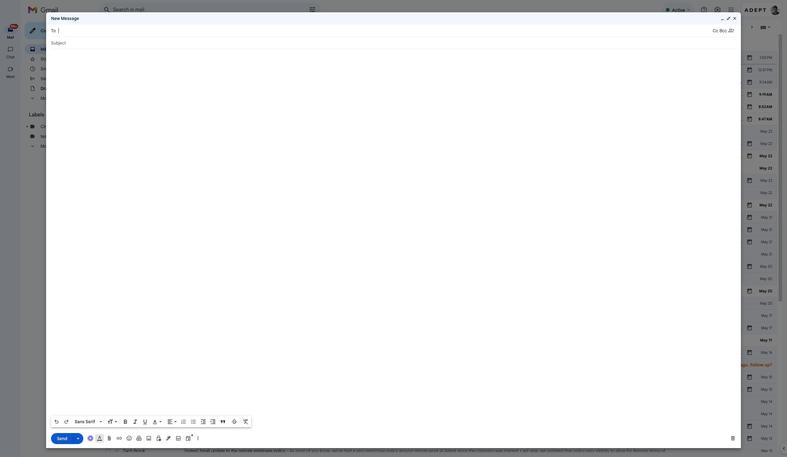 Task type: describe. For each thing, give the bounding box(es) containing it.
11 row from the top
[[100, 175, 777, 187]]

20 row from the top
[[100, 285, 777, 298]]

22 row from the top
[[100, 310, 777, 322]]

9 row from the top
[[100, 150, 777, 162]]

underline ‪(⌘u)‬ image
[[142, 419, 148, 426]]

minimize image
[[720, 16, 725, 21]]

insert files using drive image
[[136, 436, 142, 442]]

To recipients text field
[[58, 25, 713, 36]]

12 row from the top
[[100, 187, 777, 199]]

31 row from the top
[[100, 433, 777, 445]]

7 row from the top
[[100, 125, 777, 138]]

25 row from the top
[[100, 347, 777, 359]]

28 row from the top
[[100, 396, 777, 408]]

refresh image
[[123, 24, 129, 30]]

18 row from the top
[[100, 261, 777, 273]]

gmail image
[[28, 4, 61, 16]]

primary tab
[[100, 34, 177, 52]]

settings image
[[714, 6, 721, 14]]

24 row from the top
[[100, 335, 777, 347]]

select a layout image
[[175, 436, 181, 442]]

13 row from the top
[[100, 199, 777, 212]]

numbered list ‪(⌘⇧7)‬ image
[[180, 419, 187, 425]]

10 row from the top
[[100, 162, 777, 175]]

6 row from the top
[[100, 113, 777, 125]]

32 row from the top
[[100, 445, 777, 458]]

remove formatting ‪(⌘\)‬ image
[[243, 419, 249, 425]]

formatting options toolbar
[[51, 417, 251, 428]]

older image
[[749, 24, 755, 30]]

16 row from the top
[[100, 236, 777, 248]]

21 row from the top
[[100, 298, 777, 310]]

bulleted list ‪(⌘⇧8)‬ image
[[190, 419, 196, 425]]



Task type: locate. For each thing, give the bounding box(es) containing it.
23 row from the top
[[100, 322, 777, 335]]

2 row from the top
[[100, 64, 777, 76]]

Search in mail search field
[[100, 2, 321, 17]]

quote ‪(⌘⇧9)‬ image
[[220, 419, 226, 425]]

dialog
[[46, 12, 741, 449]]

insert link ‪(⌘k)‬ image
[[116, 436, 122, 442]]

29 row from the top
[[100, 408, 777, 421]]

insert signature image
[[165, 436, 172, 442]]

discard draft ‪(⌘⇧d)‬ image
[[730, 436, 736, 442]]

undo ‪(⌘z)‬ image
[[53, 419, 60, 425]]

Subject field
[[51, 40, 736, 46]]

1 row from the top
[[100, 52, 777, 64]]

4 row from the top
[[100, 89, 777, 101]]

pop out image
[[726, 16, 731, 21]]

italic ‪(⌘i)‬ image
[[132, 419, 138, 425]]

indent more ‪(⌘])‬ image
[[210, 419, 216, 425]]

more send options image
[[75, 436, 81, 442]]

option
[[73, 419, 98, 425]]

3 row from the top
[[100, 76, 777, 89]]

heading
[[0, 35, 21, 40], [0, 55, 21, 60], [0, 74, 21, 79], [29, 112, 87, 118]]

17 row from the top
[[100, 248, 777, 261]]

27 row from the top
[[100, 384, 777, 396]]

toggle confidential mode image
[[156, 436, 162, 442]]

26 row from the top
[[100, 371, 777, 384]]

advanced search options image
[[306, 3, 319, 16]]

5 row from the top
[[100, 101, 777, 113]]

19 row from the top
[[100, 273, 777, 285]]

promotions, 4 new messages, tab
[[177, 34, 255, 52]]

30 row from the top
[[100, 421, 777, 433]]

Message Body text field
[[51, 52, 736, 415]]

row
[[100, 52, 777, 64], [100, 64, 777, 76], [100, 76, 777, 89], [100, 89, 777, 101], [100, 101, 777, 113], [100, 113, 777, 125], [100, 125, 777, 138], [100, 138, 777, 150], [100, 150, 777, 162], [100, 162, 777, 175], [100, 175, 777, 187], [100, 187, 777, 199], [100, 199, 777, 212], [100, 212, 777, 224], [100, 224, 777, 236], [100, 236, 777, 248], [100, 248, 777, 261], [100, 261, 777, 273], [100, 273, 777, 285], [100, 285, 777, 298], [100, 298, 777, 310], [100, 310, 777, 322], [100, 322, 777, 335], [100, 335, 777, 347], [100, 347, 777, 359], [100, 371, 777, 384], [100, 384, 777, 396], [100, 396, 777, 408], [100, 408, 777, 421], [100, 421, 777, 433], [100, 433, 777, 445], [100, 445, 777, 458]]

bold ‪(⌘b)‬ image
[[122, 419, 129, 425]]

insert photo image
[[146, 436, 152, 442]]

more options image
[[196, 436, 200, 442]]

8 row from the top
[[100, 138, 777, 150]]

redo ‪(⌘y)‬ image
[[63, 419, 69, 425]]

indent less ‪(⌘[)‬ image
[[200, 419, 206, 425]]

set up a time to meet image
[[185, 436, 191, 442]]

strikethrough ‪(⌘⇧x)‬ image
[[231, 419, 237, 425]]

mail, 867 unread messages image
[[8, 25, 17, 31]]

14 row from the top
[[100, 212, 777, 224]]

15 row from the top
[[100, 224, 777, 236]]

main content
[[100, 34, 777, 458]]

insert emoji ‪(⌘⇧2)‬ image
[[126, 436, 132, 442]]

search in mail image
[[101, 4, 113, 15]]

updates tab
[[255, 34, 333, 52]]

navigation
[[0, 20, 22, 458]]

close image
[[732, 16, 737, 21]]

option inside the formatting options toolbar
[[73, 419, 98, 425]]

tab list
[[100, 34, 777, 52]]

attach files image
[[106, 436, 113, 442]]



Task type: vqa. For each thing, say whether or not it's contained in the screenshot.
THE TO:
no



